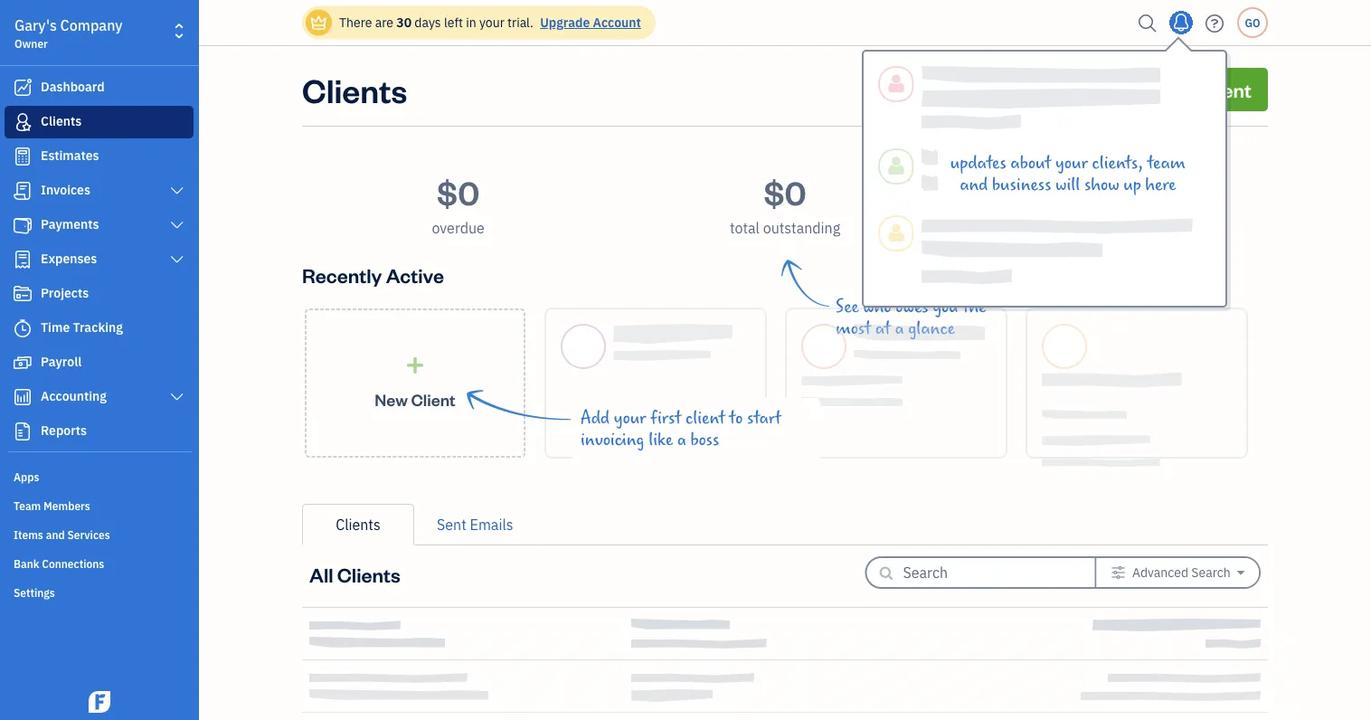 Task type: describe. For each thing, give the bounding box(es) containing it.
time tracking
[[41, 319, 123, 336]]

gary's company owner
[[14, 16, 123, 51]]

will
[[1056, 175, 1081, 195]]

$0 in draft
[[1089, 170, 1136, 238]]

there are 30 days left in your trial. upgrade account
[[339, 14, 641, 31]]

items
[[14, 528, 43, 542]]

caretdown image
[[1238, 566, 1245, 580]]

team members link
[[5, 491, 194, 518]]

advanced search
[[1133, 564, 1231, 581]]

0 vertical spatial new client link
[[1139, 68, 1269, 111]]

$0 for $0 overdue
[[437, 170, 480, 213]]

1 vertical spatial client
[[411, 389, 456, 410]]

most
[[836, 319, 871, 338]]

up
[[1124, 175, 1142, 195]]

all
[[309, 561, 333, 587]]

first
[[651, 408, 682, 428]]

items and services link
[[5, 520, 194, 547]]

dashboard link
[[5, 71, 194, 104]]

search image
[[1134, 10, 1163, 37]]

settings image
[[1112, 566, 1126, 580]]

glance
[[909, 319, 955, 338]]

0 horizontal spatial new
[[375, 389, 408, 410]]

clients link inside main element
[[5, 106, 194, 138]]

go
[[1246, 15, 1261, 30]]

dashboard
[[41, 78, 105, 95]]

emails
[[470, 515, 514, 534]]

0 horizontal spatial your
[[480, 14, 505, 31]]

trial.
[[508, 14, 534, 31]]

0 horizontal spatial in
[[466, 14, 477, 31]]

clients inside main element
[[41, 113, 82, 129]]

sent
[[437, 515, 467, 534]]

estimates link
[[5, 140, 194, 173]]

projects
[[41, 285, 89, 301]]

outstanding
[[763, 219, 841, 238]]

payments link
[[5, 209, 194, 242]]

start
[[747, 408, 782, 428]]

advanced
[[1133, 564, 1189, 581]]

apps link
[[5, 462, 194, 490]]

team
[[14, 499, 41, 513]]

client image
[[12, 113, 33, 131]]

invoices
[[41, 181, 90, 198]]

apps
[[14, 470, 39, 484]]

company
[[60, 16, 123, 35]]

bank connections
[[14, 556, 104, 571]]

timer image
[[12, 319, 33, 338]]

recently
[[302, 262, 382, 288]]

payment image
[[12, 216, 33, 234]]

team
[[1148, 153, 1186, 173]]

owner
[[14, 36, 48, 51]]

1 vertical spatial new client
[[375, 389, 456, 410]]

$0 for $0 in draft
[[1091, 170, 1134, 213]]

invoices link
[[5, 175, 194, 207]]

see
[[836, 297, 859, 317]]

expense image
[[12, 251, 33, 269]]

30
[[397, 14, 412, 31]]

account
[[593, 14, 641, 31]]

your inside 'add your first client to start invoicing like a boss'
[[614, 408, 647, 428]]

reports
[[41, 422, 87, 439]]

time
[[41, 319, 70, 336]]

add your first client to start invoicing like a boss
[[581, 408, 782, 450]]

you
[[933, 297, 959, 317]]

clients up all clients
[[336, 515, 381, 534]]

go to help image
[[1201, 10, 1230, 37]]

boss
[[691, 430, 719, 450]]

notifications image
[[1167, 5, 1196, 41]]

connections
[[42, 556, 104, 571]]

about
[[1011, 153, 1052, 173]]

sent emails
[[437, 515, 514, 534]]

chevron large down image for payments
[[169, 218, 185, 233]]

in inside the $0 in draft
[[1089, 219, 1101, 238]]

chevron large down image
[[169, 252, 185, 267]]

active
[[386, 262, 444, 288]]

recently active
[[302, 262, 444, 288]]

to
[[730, 408, 743, 428]]

at
[[876, 319, 891, 338]]

clients,
[[1093, 153, 1144, 173]]

the
[[963, 297, 986, 317]]

estimate image
[[12, 147, 33, 166]]

advanced search button
[[1097, 558, 1260, 587]]

main element
[[0, 0, 244, 720]]

bank connections link
[[5, 549, 194, 576]]

chevron large down image for invoices
[[169, 184, 185, 198]]

$0 total outstanding
[[730, 170, 841, 238]]



Task type: vqa. For each thing, say whether or not it's contained in the screenshot.
ORLANDO
no



Task type: locate. For each thing, give the bounding box(es) containing it.
expenses
[[41, 250, 97, 267]]

chevron large down image inside invoices link
[[169, 184, 185, 198]]

sent emails link
[[414, 504, 536, 546]]

your up "invoicing"
[[614, 408, 647, 428]]

1 horizontal spatial clients link
[[302, 504, 414, 546]]

payroll link
[[5, 347, 194, 379]]

projects link
[[5, 278, 194, 310]]

0 horizontal spatial client
[[411, 389, 456, 410]]

2 vertical spatial your
[[614, 408, 647, 428]]

updates
[[951, 153, 1007, 173]]

project image
[[12, 285, 33, 303]]

1 horizontal spatial client
[[1199, 76, 1252, 102]]

estimates
[[41, 147, 99, 164]]

and
[[960, 175, 988, 195], [46, 528, 65, 542]]

in
[[466, 14, 477, 31], [1089, 219, 1101, 238]]

and down updates
[[960, 175, 988, 195]]

and right items
[[46, 528, 65, 542]]

0 vertical spatial and
[[960, 175, 988, 195]]

1 vertical spatial new client link
[[305, 309, 526, 458]]

3 $0 from the left
[[1091, 170, 1134, 213]]

chevron large down image for accounting
[[169, 390, 185, 404]]

0 vertical spatial client
[[1199, 76, 1252, 102]]

like
[[649, 430, 673, 450]]

services
[[67, 528, 110, 542]]

$0 up overdue
[[437, 170, 480, 213]]

report image
[[12, 423, 33, 441]]

client
[[1199, 76, 1252, 102], [411, 389, 456, 410]]

1 horizontal spatial a
[[895, 319, 904, 338]]

your inside updates about your clients, team and business will show up here
[[1056, 153, 1088, 173]]

reports link
[[5, 415, 194, 448]]

chevron large down image inside payments link
[[169, 218, 185, 233]]

client
[[686, 408, 725, 428]]

add
[[581, 408, 610, 428]]

a right like
[[678, 430, 687, 450]]

1 chevron large down image from the top
[[169, 184, 185, 198]]

bank
[[14, 556, 39, 571]]

clients down there
[[302, 68, 407, 111]]

accounting link
[[5, 381, 194, 414]]

clients right all
[[337, 561, 400, 587]]

show
[[1085, 175, 1120, 195]]

0 vertical spatial chevron large down image
[[169, 184, 185, 198]]

invoice image
[[12, 182, 33, 200]]

new client link
[[1139, 68, 1269, 111], [305, 309, 526, 458]]

settings
[[14, 585, 55, 600]]

$0 for $0 total outstanding
[[764, 170, 807, 213]]

in right left at the top left
[[466, 14, 477, 31]]

members
[[43, 499, 90, 513]]

clients link up all clients
[[302, 504, 414, 546]]

a inside 'add your first client to start invoicing like a boss'
[[678, 430, 687, 450]]

invoicing
[[581, 430, 645, 450]]

3 chevron large down image from the top
[[169, 390, 185, 404]]

new client down go to help 'image'
[[1155, 76, 1252, 102]]

clients link down dashboard "link"
[[5, 106, 194, 138]]

draft
[[1104, 219, 1136, 238]]

0 horizontal spatial new client link
[[305, 309, 526, 458]]

1 horizontal spatial in
[[1089, 219, 1101, 238]]

new down notifications image
[[1155, 76, 1195, 102]]

chevron large down image inside accounting link
[[169, 390, 185, 404]]

go button
[[1238, 7, 1269, 38]]

$0 overdue
[[432, 170, 485, 238]]

there
[[339, 14, 372, 31]]

total
[[730, 219, 760, 238]]

new
[[1155, 76, 1195, 102], [375, 389, 408, 410]]

a right the at
[[895, 319, 904, 338]]

2 vertical spatial chevron large down image
[[169, 390, 185, 404]]

your up will
[[1056, 153, 1088, 173]]

1 horizontal spatial and
[[960, 175, 988, 195]]

owes
[[896, 297, 929, 317]]

Search text field
[[903, 558, 1066, 587]]

freshbooks image
[[85, 691, 114, 713]]

2 chevron large down image from the top
[[169, 218, 185, 233]]

see who owes you the most at a glance
[[836, 297, 986, 338]]

crown image
[[309, 13, 328, 32]]

$0 inside the $0 in draft
[[1091, 170, 1134, 213]]

1 horizontal spatial $0
[[764, 170, 807, 213]]

$0
[[437, 170, 480, 213], [764, 170, 807, 213], [1091, 170, 1134, 213]]

1 vertical spatial clients link
[[302, 504, 414, 546]]

0 horizontal spatial $0
[[437, 170, 480, 213]]

money image
[[12, 354, 33, 372]]

a inside see who owes you the most at a glance
[[895, 319, 904, 338]]

0 vertical spatial new client
[[1155, 76, 1252, 102]]

here
[[1146, 175, 1177, 195]]

in left draft
[[1089, 219, 1101, 238]]

$0 up the outstanding
[[764, 170, 807, 213]]

2 $0 from the left
[[764, 170, 807, 213]]

1 vertical spatial and
[[46, 528, 65, 542]]

your left the trial.
[[480, 14, 505, 31]]

clients up estimates
[[41, 113, 82, 129]]

0 vertical spatial in
[[466, 14, 477, 31]]

$0 inside $0 total outstanding
[[764, 170, 807, 213]]

tracking
[[73, 319, 123, 336]]

and inside main element
[[46, 528, 65, 542]]

0 vertical spatial a
[[895, 319, 904, 338]]

0 vertical spatial your
[[480, 14, 505, 31]]

team members
[[14, 499, 90, 513]]

left
[[444, 14, 463, 31]]

1 $0 from the left
[[437, 170, 480, 213]]

1 horizontal spatial new
[[1155, 76, 1195, 102]]

items and services
[[14, 528, 110, 542]]

clients link
[[5, 106, 194, 138], [302, 504, 414, 546]]

1 vertical spatial new
[[375, 389, 408, 410]]

your
[[480, 14, 505, 31], [1056, 153, 1088, 173], [614, 408, 647, 428]]

payroll
[[41, 353, 82, 370]]

overdue
[[432, 219, 485, 238]]

0 horizontal spatial and
[[46, 528, 65, 542]]

are
[[375, 14, 394, 31]]

2 horizontal spatial your
[[1056, 153, 1088, 173]]

client down go to help 'image'
[[1199, 76, 1252, 102]]

2 horizontal spatial $0
[[1091, 170, 1134, 213]]

clients
[[302, 68, 407, 111], [41, 113, 82, 129], [336, 515, 381, 534], [337, 561, 400, 587]]

0 vertical spatial new
[[1155, 76, 1195, 102]]

$0 inside $0 overdue
[[437, 170, 480, 213]]

1 horizontal spatial your
[[614, 408, 647, 428]]

1 vertical spatial your
[[1056, 153, 1088, 173]]

a
[[895, 319, 904, 338], [678, 430, 687, 450]]

settings link
[[5, 578, 194, 605]]

accounting
[[41, 388, 107, 404]]

new client
[[1155, 76, 1252, 102], [375, 389, 456, 410]]

$0 up draft
[[1091, 170, 1134, 213]]

new client down plus image on the left of the page
[[375, 389, 456, 410]]

1 vertical spatial in
[[1089, 219, 1101, 238]]

upgrade
[[540, 14, 590, 31]]

time tracking link
[[5, 312, 194, 345]]

search
[[1192, 564, 1231, 581]]

1 horizontal spatial new client link
[[1139, 68, 1269, 111]]

1 vertical spatial chevron large down image
[[169, 218, 185, 233]]

0 horizontal spatial new client
[[375, 389, 456, 410]]

1 vertical spatial a
[[678, 430, 687, 450]]

and inside updates about your clients, team and business will show up here
[[960, 175, 988, 195]]

new down plus image on the left of the page
[[375, 389, 408, 410]]

dashboard image
[[12, 79, 33, 97]]

0 horizontal spatial clients link
[[5, 106, 194, 138]]

business
[[993, 175, 1052, 195]]

client down plus image on the left of the page
[[411, 389, 456, 410]]

updates about your clients, team and business will show up here
[[951, 153, 1186, 195]]

who
[[863, 297, 892, 317]]

payments
[[41, 216, 99, 233]]

plus image
[[405, 356, 426, 374]]

expenses link
[[5, 243, 194, 276]]

all clients
[[309, 561, 400, 587]]

chart image
[[12, 388, 33, 406]]

0 horizontal spatial a
[[678, 430, 687, 450]]

days
[[415, 14, 441, 31]]

0 vertical spatial clients link
[[5, 106, 194, 138]]

chevron large down image
[[169, 184, 185, 198], [169, 218, 185, 233], [169, 390, 185, 404]]

1 horizontal spatial new client
[[1155, 76, 1252, 102]]

upgrade account link
[[537, 14, 641, 31]]

gary's
[[14, 16, 57, 35]]



